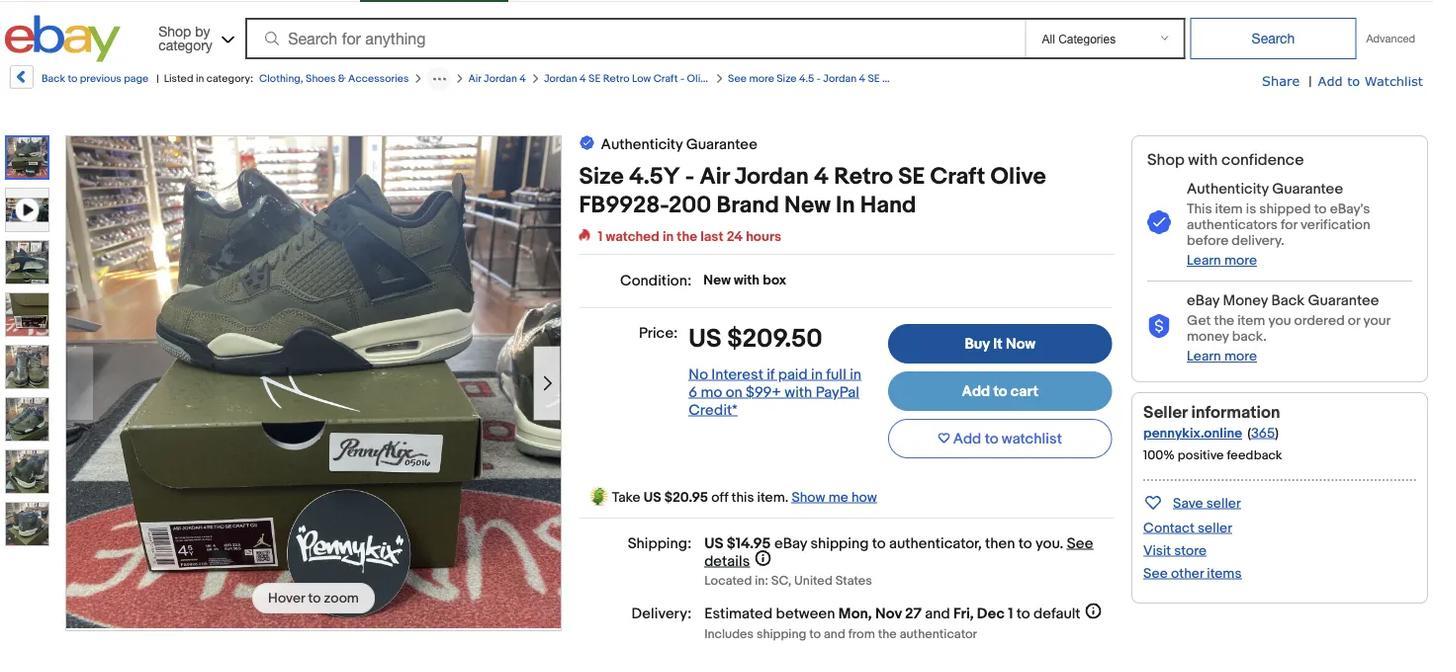 Task type: locate. For each thing, give the bounding box(es) containing it.
jordan inside size 4.5y - air jordan 4 retro se craft olive fb9928-200 brand new in hand
[[735, 163, 809, 191]]

0 vertical spatial the
[[677, 228, 697, 245]]

how
[[852, 490, 877, 506]]

seller down save seller
[[1198, 520, 1233, 537]]

clothing,
[[259, 72, 303, 85]]

retro down search for anything text field
[[603, 72, 630, 85]]

add for add to watchlist
[[953, 430, 982, 448]]

2 vertical spatial with
[[785, 384, 812, 402]]

sc,
[[771, 574, 792, 590]]

olive
[[687, 72, 712, 85], [966, 72, 991, 85], [991, 163, 1046, 191]]

1 vertical spatial with details__icon image
[[1147, 315, 1171, 339]]

with details__icon image
[[1147, 211, 1171, 236], [1147, 315, 1171, 339]]

1 vertical spatial guarantee
[[1272, 181, 1343, 198]]

item down the money
[[1238, 313, 1265, 330]]

4 inside size 4.5y - air jordan 4 retro se craft olive fb9928-200 brand new in hand
[[814, 163, 829, 191]]

the for shipping
[[878, 627, 897, 642]]

learn more link for back
[[1187, 349, 1257, 365]]

authenticity inside 'authenticity guarantee this item is shipped to ebay's authenticators for verification before delivery. learn more'
[[1187, 181, 1269, 198]]

shipping:
[[628, 535, 692, 553]]

guarantee for authenticity guarantee this item is shipped to ebay's authenticators for verification before delivery. learn more
[[1272, 181, 1343, 198]]

1 horizontal spatial 1
[[1008, 606, 1013, 624]]

0 vertical spatial us
[[689, 324, 722, 355]]

air
[[468, 72, 481, 85], [700, 163, 729, 191]]

learn more link
[[1187, 253, 1257, 269], [1187, 349, 1257, 365]]

.
[[1060, 535, 1064, 553]]

authenticator
[[900, 627, 977, 642]]

0 horizontal spatial ebay
[[775, 535, 807, 553]]

see right .
[[1067, 535, 1093, 553]]

back inside back to previous page link
[[42, 72, 65, 85]]

| right share button on the right of page
[[1309, 73, 1312, 90]]

1 vertical spatial shipping
[[757, 627, 807, 642]]

| listed in category:
[[156, 72, 253, 85]]

us up no
[[689, 324, 722, 355]]

shop by category
[[158, 23, 213, 53]]

us
[[689, 324, 722, 355], [644, 490, 661, 507], [704, 535, 724, 553]]

back left the previous
[[42, 72, 65, 85]]

picture 1 of 7 image
[[7, 137, 47, 178]]

1 vertical spatial item
[[1238, 313, 1265, 330]]

shop left by
[[158, 23, 191, 39]]

1 vertical spatial the
[[1214, 313, 1235, 330]]

0 horizontal spatial authenticity
[[601, 136, 683, 154]]

more for ebay
[[1224, 349, 1257, 365]]

show
[[792, 490, 826, 506]]

1 horizontal spatial shop
[[1147, 150, 1185, 170]]

0 vertical spatial shop
[[158, 23, 191, 39]]

size 4.5y - air jordan 4 retro se craft olive fb9928-200 brand new in hand - picture 1 of 7 image
[[66, 134, 561, 629]]

watched
[[606, 228, 660, 245]]

previous
[[80, 72, 121, 85]]

1 vertical spatial size
[[579, 163, 624, 191]]

more inside ebay money back guarantee get the item you ordered or your money back. learn more
[[1224, 349, 1257, 365]]

1 vertical spatial us
[[644, 490, 661, 507]]

contact seller link
[[1143, 520, 1233, 537]]

the
[[677, 228, 697, 245], [1214, 313, 1235, 330], [878, 627, 897, 642]]

seller for save
[[1207, 495, 1241, 512]]

new left 'in' on the right top of page
[[784, 191, 831, 220]]

pennykix.online link
[[1143, 426, 1243, 443]]

0 vertical spatial learn
[[1187, 253, 1221, 269]]

size inside size 4.5y - air jordan 4 retro se craft olive fb9928-200 brand new in hand
[[579, 163, 624, 191]]

jordan 4 se retro low craft - olive link
[[544, 72, 712, 85]]

1 vertical spatial you
[[1036, 535, 1060, 553]]

size left 4.5
[[777, 72, 797, 85]]

1 horizontal spatial low
[[911, 72, 930, 85]]

seller inside 'button'
[[1207, 495, 1241, 512]]

back up the ordered
[[1272, 292, 1305, 310]]

more inside 'authenticity guarantee this item is shipped to ebay's authenticators for verification before delivery. learn more'
[[1224, 253, 1257, 269]]

2 horizontal spatial se
[[898, 163, 925, 191]]

get the coupon image
[[360, 0, 509, 2]]

is
[[1246, 201, 1256, 218]]

0 vertical spatial guarantee
[[686, 136, 757, 154]]

picture 7 of 7 image
[[6, 503, 48, 546]]

learn inside 'authenticity guarantee this item is shipped to ebay's authenticators for verification before delivery. learn more'
[[1187, 253, 1221, 269]]

to left "watchlist"
[[1347, 73, 1360, 88]]

pennykix.online
[[1143, 426, 1243, 443]]

the left the last
[[677, 228, 697, 245]]

and
[[925, 606, 950, 624], [824, 627, 846, 642]]

shipping for includes
[[757, 627, 807, 642]]

buy it now
[[965, 335, 1036, 353]]

ebay inside ebay money back guarantee get the item you ordered or your money back. learn more
[[1187, 292, 1220, 310]]

feedback
[[1227, 448, 1283, 464]]

se for see more size 4.5 - jordan 4 se retro low craft - olive
[[868, 72, 880, 85]]

in left 'full'
[[811, 366, 823, 384]]

1 learn from the top
[[1187, 253, 1221, 269]]

2 vertical spatial add
[[953, 430, 982, 448]]

learn more link for this
[[1187, 253, 1257, 269]]

learn more link down money
[[1187, 349, 1257, 365]]

with
[[1188, 150, 1218, 170], [734, 272, 760, 289], [785, 384, 812, 402]]

ebay inside us $209.50 main content
[[775, 535, 807, 553]]

1 right dec
[[1008, 606, 1013, 624]]

shipping for ebay
[[811, 535, 869, 553]]

shop with confidence
[[1147, 150, 1304, 170]]

| left listed
[[156, 72, 159, 85]]

1 vertical spatial 1
[[1008, 606, 1013, 624]]

0 vertical spatial seller
[[1207, 495, 1241, 512]]

new with box
[[703, 272, 786, 289]]

and up authenticator
[[925, 606, 950, 624]]

0 vertical spatial you
[[1269, 313, 1291, 330]]

1 learn more link from the top
[[1187, 253, 1257, 269]]

1 horizontal spatial se
[[868, 72, 880, 85]]

us $209.50
[[689, 324, 823, 355]]

watchlist
[[1365, 73, 1423, 88]]

1 horizontal spatial and
[[925, 606, 950, 624]]

us $14.95
[[704, 535, 771, 553]]

2 vertical spatial us
[[704, 535, 724, 553]]

0 horizontal spatial air
[[468, 72, 481, 85]]

se right 4.5
[[868, 72, 880, 85]]

1 vertical spatial more
[[1224, 253, 1257, 269]]

take us $20.95 off this item. show me how
[[609, 490, 877, 507]]

advanced link
[[1357, 19, 1425, 58]]

ebay up get
[[1187, 292, 1220, 310]]

0 vertical spatial item
[[1215, 201, 1243, 218]]

includes
[[704, 627, 754, 642]]

1 horizontal spatial with
[[785, 384, 812, 402]]

1 vertical spatial shop
[[1147, 150, 1185, 170]]

authenticity for authenticity guarantee this item is shipped to ebay's authenticators for verification before delivery. learn more
[[1187, 181, 1269, 198]]

the right get
[[1214, 313, 1235, 330]]

-
[[680, 72, 685, 85], [817, 72, 821, 85], [960, 72, 964, 85], [685, 163, 695, 191]]

0 horizontal spatial shipping
[[757, 627, 807, 642]]

item inside 'authenticity guarantee this item is shipped to ebay's authenticators for verification before delivery. learn more'
[[1215, 201, 1243, 218]]

guarantee up "shipped"
[[1272, 181, 1343, 198]]

and left from
[[824, 627, 846, 642]]

1 vertical spatial see
[[1067, 535, 1093, 553]]

1 horizontal spatial |
[[1309, 73, 1312, 90]]

0 horizontal spatial low
[[632, 72, 651, 85]]

picture 2 of 7 image
[[6, 241, 48, 284]]

se for size 4.5y - air jordan 4 retro se craft olive fb9928-200 brand new in hand
[[898, 163, 925, 191]]

0 horizontal spatial back
[[42, 72, 65, 85]]

learn for ebay
[[1187, 349, 1221, 365]]

0 horizontal spatial you
[[1036, 535, 1060, 553]]

1 vertical spatial add
[[962, 383, 990, 401]]

the down nov
[[878, 627, 897, 642]]

ebay shipping to authenticator, then to you .
[[775, 535, 1067, 553]]

authenticity inside us $209.50 main content
[[601, 136, 683, 154]]

save seller
[[1173, 495, 1241, 512]]

authenticators
[[1187, 217, 1278, 234]]

seller right save at the bottom of page
[[1207, 495, 1241, 512]]

verification
[[1301, 217, 1371, 234]]

share
[[1262, 73, 1300, 88]]

shop inside shop by category
[[158, 23, 191, 39]]

retro inside size 4.5y - air jordan 4 retro se craft olive fb9928-200 brand new in hand
[[834, 163, 893, 191]]

1 horizontal spatial shipping
[[811, 535, 869, 553]]

picture 3 of 7 image
[[6, 294, 48, 336]]

0 vertical spatial new
[[784, 191, 831, 220]]

1 horizontal spatial see
[[1067, 535, 1093, 553]]

2 vertical spatial guarantee
[[1308, 292, 1379, 310]]

2 vertical spatial see
[[1143, 566, 1168, 582]]

authenticity down shop with confidence
[[1187, 181, 1269, 198]]

guarantee inside 'authenticity guarantee this item is shipped to ebay's authenticators for verification before delivery. learn more'
[[1272, 181, 1343, 198]]

0 vertical spatial 1
[[598, 228, 603, 245]]

authenticity up 4.5y
[[601, 136, 683, 154]]

1 vertical spatial back
[[1272, 292, 1305, 310]]

2 horizontal spatial see
[[1143, 566, 1168, 582]]

1 horizontal spatial ebay
[[1187, 292, 1220, 310]]

learn down money
[[1187, 349, 1221, 365]]

more down back.
[[1224, 349, 1257, 365]]

size down text__icon
[[579, 163, 624, 191]]

1 horizontal spatial you
[[1269, 313, 1291, 330]]

4.5y
[[629, 163, 680, 191]]

se
[[589, 72, 601, 85], [868, 72, 880, 85], [898, 163, 925, 191]]

se down search for anything text field
[[589, 72, 601, 85]]

2 vertical spatial the
[[878, 627, 897, 642]]

2 learn more link from the top
[[1187, 349, 1257, 365]]

us right take
[[644, 490, 661, 507]]

add to cart link
[[888, 372, 1112, 412]]

2 low from the left
[[911, 72, 930, 85]]

add down buy on the bottom of the page
[[962, 383, 990, 401]]

seller inside contact seller visit store see other items
[[1198, 520, 1233, 537]]

guarantee up or
[[1308, 292, 1379, 310]]

1 vertical spatial learn more link
[[1187, 349, 1257, 365]]

0 vertical spatial with
[[1188, 150, 1218, 170]]

you right then
[[1036, 535, 1060, 553]]

add inside the share | add to watchlist
[[1318, 73, 1343, 88]]

save seller button
[[1143, 491, 1241, 514]]

with inside no interest if paid in full in 6 mo on $99+ with paypal credit*
[[785, 384, 812, 402]]

get
[[1187, 313, 1211, 330]]

see details link
[[704, 535, 1093, 571]]

authenticity guarantee
[[601, 136, 757, 154]]

1 left watched
[[598, 228, 603, 245]]

air jordan 4 link
[[468, 72, 526, 85]]

this
[[1187, 201, 1212, 218]]

retro down see more size 4.5 - jordan 4 se retro low craft - olive link
[[834, 163, 893, 191]]

contact
[[1143, 520, 1195, 537]]

se right 'in' on the right top of page
[[898, 163, 925, 191]]

2 horizontal spatial with
[[1188, 150, 1218, 170]]

1 horizontal spatial size
[[777, 72, 797, 85]]

back
[[42, 72, 65, 85], [1272, 292, 1305, 310]]

shop left "confidence" on the top right
[[1147, 150, 1185, 170]]

ordered
[[1294, 313, 1345, 330]]

you inside us $209.50 main content
[[1036, 535, 1060, 553]]

us for us $14.95
[[704, 535, 724, 553]]

shipping down between
[[757, 627, 807, 642]]

2 vertical spatial more
[[1224, 349, 1257, 365]]

located
[[704, 574, 752, 590]]

0 vertical spatial and
[[925, 606, 950, 624]]

learn inside ebay money back guarantee get the item you ordered or your money back. learn more
[[1187, 349, 1221, 365]]

2 horizontal spatial the
[[1214, 313, 1235, 330]]

item inside ebay money back guarantee get the item you ordered or your money back. learn more
[[1238, 313, 1265, 330]]

1 horizontal spatial new
[[784, 191, 831, 220]]

item
[[1215, 201, 1243, 218], [1238, 313, 1265, 330]]

0 vertical spatial authenticity
[[601, 136, 683, 154]]

)
[[1275, 425, 1279, 442]]

the for money
[[1214, 313, 1235, 330]]

air down authenticity guarantee
[[700, 163, 729, 191]]

0 horizontal spatial and
[[824, 627, 846, 642]]

0 horizontal spatial the
[[677, 228, 697, 245]]

with details__icon image left get
[[1147, 315, 1171, 339]]

with details__icon image left this
[[1147, 211, 1171, 236]]

0 horizontal spatial 1
[[598, 228, 603, 245]]

1 vertical spatial air
[[700, 163, 729, 191]]

1 vertical spatial with
[[734, 272, 760, 289]]

craft
[[653, 72, 678, 85], [933, 72, 957, 85], [930, 163, 986, 191]]

nov
[[875, 606, 902, 624]]

1 vertical spatial seller
[[1198, 520, 1233, 537]]

positive
[[1178, 448, 1224, 464]]

0 horizontal spatial see
[[728, 72, 747, 85]]

&
[[338, 72, 346, 85]]

1 vertical spatial and
[[824, 627, 846, 642]]

new down the last
[[703, 272, 731, 289]]

us left $14.95
[[704, 535, 724, 553]]

0 vertical spatial ebay
[[1187, 292, 1220, 310]]

add to watchlist
[[953, 430, 1062, 448]]

|
[[156, 72, 159, 85], [1309, 73, 1312, 90]]

2 with details__icon image from the top
[[1147, 315, 1171, 339]]

add right share
[[1318, 73, 1343, 88]]

more down delivery.
[[1224, 253, 1257, 269]]

share | add to watchlist
[[1262, 73, 1423, 90]]

ebay up located in: sc, united states
[[775, 535, 807, 553]]

$14.95
[[727, 535, 771, 553]]

learn more link down before
[[1187, 253, 1257, 269]]

to inside the share | add to watchlist
[[1347, 73, 1360, 88]]

guarantee for authenticity guarantee
[[686, 136, 757, 154]]

se inside size 4.5y - air jordan 4 retro se craft olive fb9928-200 brand new in hand
[[898, 163, 925, 191]]

1 horizontal spatial air
[[700, 163, 729, 191]]

0 vertical spatial see
[[728, 72, 747, 85]]

take
[[612, 490, 641, 507]]

1 vertical spatial authenticity
[[1187, 181, 1269, 198]]

item.
[[757, 490, 789, 507]]

guarantee inside us $209.50 main content
[[686, 136, 757, 154]]

in right 'full'
[[850, 366, 862, 384]]

0 horizontal spatial with
[[734, 272, 760, 289]]

clothing, shoes & accessories link
[[259, 72, 409, 85]]

item left is
[[1215, 201, 1243, 218]]

air down get the coupon image
[[468, 72, 481, 85]]

new inside size 4.5y - air jordan 4 retro se craft olive fb9928-200 brand new in hand
[[784, 191, 831, 220]]

with left box
[[734, 272, 760, 289]]

delivery:
[[632, 606, 692, 624]]

to left "ebay's"
[[1314, 201, 1327, 218]]

includes shipping to and from the authenticator
[[704, 627, 977, 642]]

1 vertical spatial ebay
[[775, 535, 807, 553]]

with up this
[[1188, 150, 1218, 170]]

you right back.
[[1269, 313, 1291, 330]]

for
[[1281, 217, 1298, 234]]

add down add to cart link
[[953, 430, 982, 448]]

1 horizontal spatial back
[[1272, 292, 1305, 310]]

to inside 'authenticity guarantee this item is shipped to ebay's authenticators for verification before delivery. learn more'
[[1314, 201, 1327, 218]]

0 horizontal spatial size
[[579, 163, 624, 191]]

to
[[68, 72, 77, 85], [1347, 73, 1360, 88], [1314, 201, 1327, 218], [994, 383, 1008, 401], [985, 430, 999, 448], [872, 535, 886, 553], [1019, 535, 1032, 553], [1017, 606, 1030, 624], [809, 627, 821, 642]]

0 horizontal spatial shop
[[158, 23, 191, 39]]

2 learn from the top
[[1187, 349, 1221, 365]]

None submit
[[1190, 18, 1357, 59]]

1 horizontal spatial the
[[878, 627, 897, 642]]

see down visit
[[1143, 566, 1168, 582]]

with right if at the right bottom of the page
[[785, 384, 812, 402]]

shipped
[[1260, 201, 1311, 218]]

Search for anything text field
[[248, 20, 1021, 57]]

0 horizontal spatial new
[[703, 272, 731, 289]]

more left 4.5
[[749, 72, 774, 85]]

it
[[993, 335, 1003, 353]]

guarantee up "brand"
[[686, 136, 757, 154]]

1 with details__icon image from the top
[[1147, 211, 1171, 236]]

0 vertical spatial shipping
[[811, 535, 869, 553]]

you inside ebay money back guarantee get the item you ordered or your money back. learn more
[[1269, 313, 1291, 330]]

1 horizontal spatial authenticity
[[1187, 181, 1269, 198]]

shipping up states
[[811, 535, 869, 553]]

see down shop by category banner
[[728, 72, 747, 85]]

1 vertical spatial learn
[[1187, 349, 1221, 365]]

air jordan 4
[[468, 72, 526, 85]]

jordan
[[484, 72, 517, 85], [544, 72, 577, 85], [823, 72, 857, 85], [735, 163, 809, 191]]

$209.50
[[727, 324, 823, 355]]

contact seller visit store see other items
[[1143, 520, 1242, 582]]

to left the previous
[[68, 72, 77, 85]]

us for us $209.50
[[689, 324, 722, 355]]

olive inside size 4.5y - air jordan 4 retro se craft olive fb9928-200 brand new in hand
[[991, 163, 1046, 191]]

the inside ebay money back guarantee get the item you ordered or your money back. learn more
[[1214, 313, 1235, 330]]

0 vertical spatial back
[[42, 72, 65, 85]]

0 vertical spatial add
[[1318, 73, 1343, 88]]

see inside the see details
[[1067, 535, 1093, 553]]

0 vertical spatial learn more link
[[1187, 253, 1257, 269]]

to left watchlist
[[985, 430, 999, 448]]

0 vertical spatial with details__icon image
[[1147, 211, 1171, 236]]

learn down before
[[1187, 253, 1221, 269]]



Task type: vqa. For each thing, say whether or not it's contained in the screenshot.
the topmost item
yes



Task type: describe. For each thing, give the bounding box(es) containing it.
0 vertical spatial size
[[777, 72, 797, 85]]

to right dec
[[1017, 606, 1030, 624]]

fb9928-
[[579, 191, 669, 220]]

to right then
[[1019, 535, 1032, 553]]

authenticity for authenticity guarantee
[[601, 136, 683, 154]]

show me how button
[[792, 486, 877, 506]]

picture 4 of 7 image
[[6, 346, 48, 389]]

united
[[794, 574, 833, 590]]

no interest if paid in full in 6 mo on $99+ with paypal credit*
[[689, 366, 862, 419]]

in:
[[755, 574, 769, 590]]

visit store link
[[1143, 543, 1207, 560]]

seller information pennykix.online ( 365 ) 100% positive feedback
[[1143, 402, 1283, 464]]

more for authenticity
[[1224, 253, 1257, 269]]

buy
[[965, 335, 990, 353]]

buy it now link
[[888, 324, 1112, 364]]

us $209.50 main content
[[579, 134, 1114, 649]]

see more size 4.5 - jordan 4 se retro low craft - olive link
[[728, 72, 991, 85]]

located in: sc, united states
[[704, 574, 872, 590]]

shop by category banner
[[5, 0, 1428, 67]]

video 1 of 1 image
[[6, 189, 48, 231]]

items
[[1207, 566, 1242, 582]]

air inside size 4.5y - air jordan 4 retro se craft olive fb9928-200 brand new in hand
[[700, 163, 729, 191]]

add to watchlist link
[[1318, 72, 1423, 90]]

0 vertical spatial more
[[749, 72, 774, 85]]

shop by category button
[[150, 15, 239, 58]]

authenticity guarantee this item is shipped to ebay's authenticators for verification before delivery. learn more
[[1187, 181, 1371, 269]]

add to cart
[[962, 383, 1039, 401]]

learn for authenticity
[[1187, 253, 1221, 269]]

if
[[767, 366, 775, 384]]

on
[[726, 384, 743, 402]]

states
[[836, 574, 872, 590]]

fri,
[[954, 606, 974, 624]]

365
[[1251, 425, 1275, 442]]

(
[[1248, 425, 1251, 442]]

in
[[836, 191, 855, 220]]

cart
[[1011, 383, 1039, 401]]

1 vertical spatial new
[[703, 272, 731, 289]]

delivery.
[[1232, 233, 1285, 250]]

picture 6 of 7 image
[[6, 451, 48, 494]]

shop for shop with confidence
[[1147, 150, 1185, 170]]

between
[[776, 606, 835, 624]]

information
[[1191, 402, 1281, 423]]

to up states
[[872, 535, 886, 553]]

other
[[1171, 566, 1204, 582]]

0 horizontal spatial se
[[589, 72, 601, 85]]

see for see details
[[1067, 535, 1093, 553]]

mon,
[[839, 606, 872, 624]]

brand
[[717, 191, 779, 220]]

in right listed
[[196, 72, 204, 85]]

category:
[[206, 72, 253, 85]]

back to previous page link
[[8, 65, 149, 96]]

advanced
[[1367, 32, 1415, 45]]

full
[[826, 366, 847, 384]]

jordan 4 se retro low craft - olive
[[544, 72, 712, 85]]

ebay for ebay money back guarantee get the item you ordered or your money back. learn more
[[1187, 292, 1220, 310]]

to left cart
[[994, 383, 1008, 401]]

see for see more size 4.5 - jordan 4 se retro low craft - olive
[[728, 72, 747, 85]]

to down between
[[809, 627, 821, 642]]

6
[[689, 384, 697, 402]]

ebay for ebay shipping to authenticator, then to you .
[[775, 535, 807, 553]]

| inside the share | add to watchlist
[[1309, 73, 1312, 90]]

add for add to cart
[[962, 383, 990, 401]]

see more size 4.5 - jordan 4 se retro low craft - olive
[[728, 72, 991, 85]]

24
[[727, 228, 743, 245]]

in right watched
[[663, 228, 674, 245]]

0 horizontal spatial |
[[156, 72, 159, 85]]

credit*
[[689, 402, 738, 419]]

with for shop
[[1188, 150, 1218, 170]]

back inside ebay money back guarantee get the item you ordered or your money back. learn more
[[1272, 292, 1305, 310]]

craft inside size 4.5y - air jordan 4 retro se craft olive fb9928-200 brand new in hand
[[930, 163, 986, 191]]

store
[[1174, 543, 1207, 560]]

no
[[689, 366, 708, 384]]

me
[[829, 490, 849, 506]]

shop for shop by category
[[158, 23, 191, 39]]

none submit inside shop by category banner
[[1190, 18, 1357, 59]]

seller for contact
[[1198, 520, 1233, 537]]

us inside take us $20.95 off this item. show me how
[[644, 490, 661, 507]]

page
[[124, 72, 149, 85]]

with for new
[[734, 272, 760, 289]]

then
[[985, 535, 1015, 553]]

0 vertical spatial air
[[468, 72, 481, 85]]

default
[[1034, 606, 1081, 624]]

mo
[[701, 384, 722, 402]]

dec
[[977, 606, 1005, 624]]

save
[[1173, 495, 1203, 512]]

interest
[[712, 366, 764, 384]]

27
[[905, 606, 922, 624]]

1 low from the left
[[632, 72, 651, 85]]

now
[[1006, 335, 1036, 353]]

category
[[158, 37, 213, 53]]

see other items link
[[1143, 566, 1242, 582]]

365 link
[[1251, 425, 1275, 442]]

money
[[1187, 329, 1229, 346]]

condition:
[[620, 273, 692, 290]]

retro right 4.5
[[882, 72, 909, 85]]

- inside size 4.5y - air jordan 4 retro se craft olive fb9928-200 brand new in hand
[[685, 163, 695, 191]]

shoes
[[306, 72, 336, 85]]

or
[[1348, 313, 1360, 330]]

with details__icon image for authenticity guarantee
[[1147, 211, 1171, 236]]

last
[[701, 228, 724, 245]]

by
[[195, 23, 210, 39]]

paypal
[[816, 384, 859, 402]]

$99+
[[746, 384, 781, 402]]

confidence
[[1222, 150, 1304, 170]]

picture 5 of 7 image
[[6, 399, 48, 441]]

see inside contact seller visit store see other items
[[1143, 566, 1168, 582]]

text__icon image
[[579, 134, 595, 154]]

box
[[763, 272, 786, 289]]

clothing, shoes & accessories
[[259, 72, 409, 85]]

from
[[848, 627, 875, 642]]

accessories
[[348, 72, 409, 85]]

money
[[1223, 292, 1268, 310]]

guarantee inside ebay money back guarantee get the item you ordered or your money back. learn more
[[1308, 292, 1379, 310]]

with details__icon image for ebay money back guarantee
[[1147, 315, 1171, 339]]



